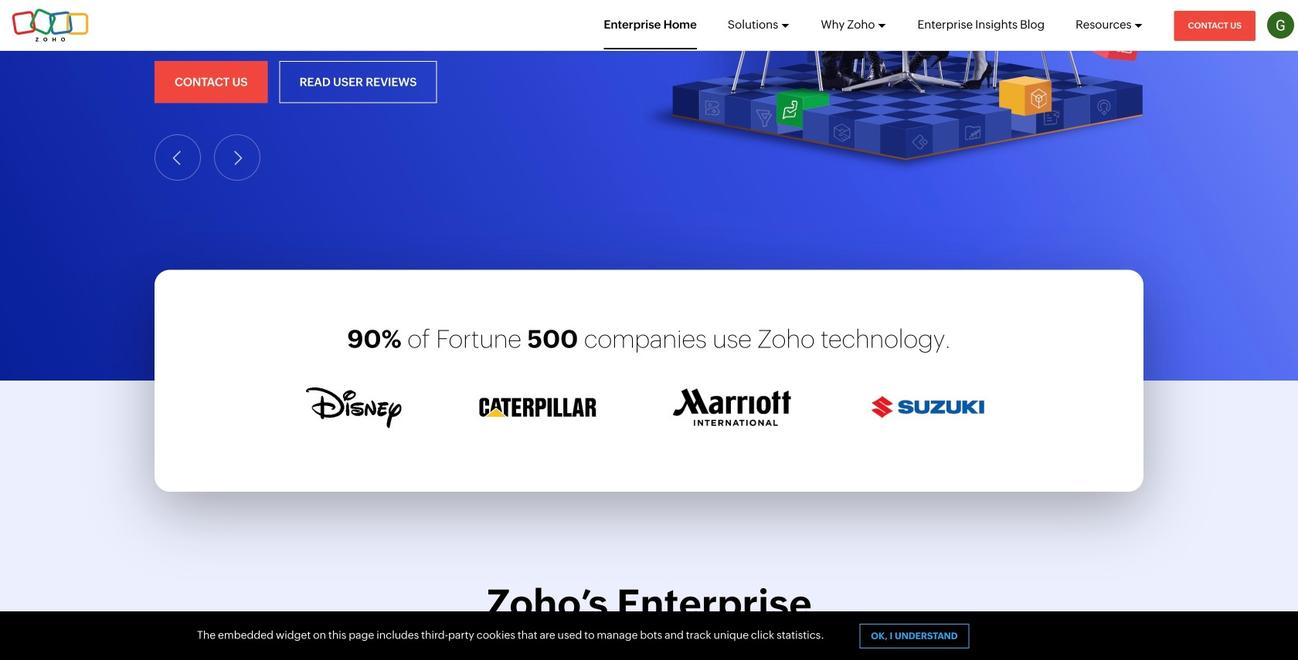 Task type: describe. For each thing, give the bounding box(es) containing it.
zoho enterprise trusted by disney image
[[305, 375, 403, 440]]

zoho enterprise trusted by caterpillar image
[[478, 398, 598, 417]]

zoho enterprise trusted by suzuki image
[[866, 395, 993, 420]]

zoho for enterprise - intelligent software built for enterprise growth image
[[631, 0, 1159, 180]]



Task type: vqa. For each thing, say whether or not it's contained in the screenshot.
the zoho enterprise trusted by suzuki "image"
yes



Task type: locate. For each thing, give the bounding box(es) containing it.
zoho enterprise trusted by marriot image
[[673, 374, 791, 441]]

zoho enterprise logo image
[[12, 8, 89, 42]]

gary orlando image
[[1267, 12, 1294, 39]]



